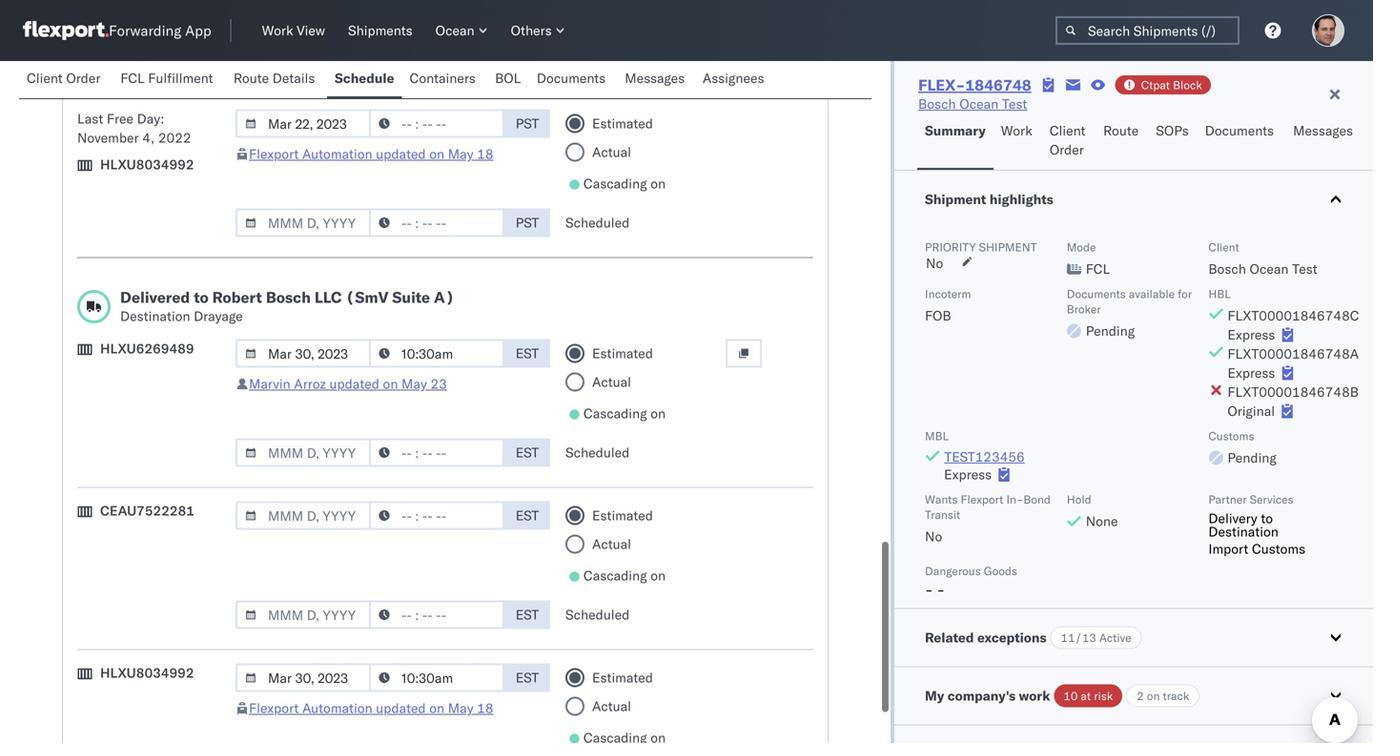 Task type: locate. For each thing, give the bounding box(es) containing it.
delivered to robert bosch llc (smv suite a) destination drayage
[[120, 288, 455, 324]]

1 horizontal spatial -
[[937, 581, 945, 598]]

ocean down flex-1846748 on the top right of the page
[[960, 95, 999, 112]]

messages button
[[617, 61, 695, 98], [1286, 114, 1364, 170]]

3 cascading on from the top
[[584, 567, 666, 584]]

1 flexport automation updated on may 18 button from the top
[[249, 145, 494, 162]]

order right work button
[[1050, 141, 1084, 158]]

partner services delivery to destination import customs dangerous goods - -
[[925, 492, 1306, 598]]

route
[[234, 70, 269, 86], [1104, 122, 1139, 139]]

1 horizontal spatial client
[[1050, 122, 1086, 139]]

1 vertical spatial no
[[925, 528, 943, 545]]

documents right sops
[[1206, 122, 1275, 139]]

priority shipment
[[925, 240, 1037, 254]]

3 cascading from the top
[[584, 567, 647, 584]]

1 mmm d, yyyy text field from the top
[[236, 339, 371, 368]]

0 horizontal spatial client order
[[27, 70, 101, 86]]

1 flexport automation updated on may 18 from the top
[[249, 145, 494, 162]]

documents button
[[529, 61, 617, 98], [1198, 114, 1286, 170]]

scheduled for 2nd -- : -- -- text box from the bottom of the page
[[566, 214, 630, 231]]

0 vertical spatial flexport automation updated on may 18
[[249, 145, 494, 162]]

5 est from the top
[[516, 669, 539, 686]]

fcl up free
[[120, 70, 145, 86]]

1 horizontal spatial work
[[1002, 122, 1033, 139]]

0 horizontal spatial client
[[27, 70, 63, 86]]

ocean inside client bosch ocean test incoterm fob
[[1250, 260, 1289, 277]]

forwarding
[[109, 21, 182, 40]]

0 vertical spatial updated
[[376, 145, 426, 162]]

work for work
[[1002, 122, 1033, 139]]

work inside button
[[1002, 122, 1033, 139]]

4 mmm d, yyyy text field from the top
[[236, 438, 371, 467]]

scheduled for 4th -- : -- -- text box from the top
[[566, 606, 630, 623]]

2 horizontal spatial bosch
[[1209, 260, 1247, 277]]

0 horizontal spatial ocean
[[436, 22, 475, 39]]

3 mmm d, yyyy text field from the top
[[236, 208, 371, 237]]

1 vertical spatial test
[[1293, 260, 1318, 277]]

2 scheduled from the top
[[566, 214, 630, 231]]

fcl inside button
[[120, 70, 145, 86]]

customs down services
[[1253, 540, 1306, 557]]

hbl
[[1209, 287, 1231, 301]]

2 cascading from the top
[[584, 405, 647, 422]]

1 vertical spatial automation
[[302, 700, 373, 716]]

1 18 from the top
[[477, 145, 494, 162]]

1 mmm d, yyyy text field from the top
[[236, 46, 371, 75]]

forwarding app link
[[23, 21, 211, 40]]

1 vertical spatial bosch
[[1209, 260, 1247, 277]]

flexport. image
[[23, 21, 109, 40]]

pending up services
[[1228, 449, 1277, 466]]

0 vertical spatial client
[[27, 70, 63, 86]]

2 automation from the top
[[302, 700, 373, 716]]

4 est from the top
[[516, 606, 539, 623]]

client order right work button
[[1050, 122, 1086, 158]]

1 cascading from the top
[[584, 175, 647, 192]]

bosch up the hbl
[[1209, 260, 1247, 277]]

0 vertical spatial destination
[[120, 308, 190, 324]]

2 flexport automation updated on may 18 from the top
[[249, 700, 494, 716]]

client bosch ocean test incoterm fob
[[925, 240, 1318, 324]]

1 vertical spatial pst
[[516, 115, 539, 132]]

pending down 'broker' on the top right
[[1086, 322, 1136, 339]]

11/13 active
[[1061, 631, 1132, 645]]

2 vertical spatial pst
[[516, 214, 539, 231]]

2 vertical spatial bosch
[[266, 288, 311, 307]]

to up 'drayage'
[[194, 288, 209, 307]]

0 vertical spatial work
[[262, 22, 293, 39]]

route for route
[[1104, 122, 1139, 139]]

0 horizontal spatial to
[[194, 288, 209, 307]]

route for route details
[[234, 70, 269, 86]]

0 horizontal spatial destination
[[120, 308, 190, 324]]

1 vertical spatial messages button
[[1286, 114, 1364, 170]]

cascading
[[584, 175, 647, 192], [584, 405, 647, 422], [584, 567, 647, 584]]

18 for est
[[477, 700, 494, 716]]

destination up the import
[[1209, 523, 1279, 540]]

1 vertical spatial fcl
[[1086, 260, 1111, 277]]

1 vertical spatial updated
[[330, 375, 380, 392]]

0 vertical spatial hlxu8034992
[[100, 156, 194, 173]]

others button
[[503, 18, 573, 43]]

2 pst from the top
[[516, 115, 539, 132]]

0 horizontal spatial pending
[[1086, 322, 1136, 339]]

client for the top client order button
[[27, 70, 63, 86]]

1 vertical spatial documents button
[[1198, 114, 1286, 170]]

1 pst from the top
[[516, 52, 539, 69]]

1 vertical spatial pending
[[1228, 449, 1277, 466]]

a)
[[434, 288, 455, 307]]

0 horizontal spatial order
[[66, 70, 101, 86]]

-- : -- -- text field for 4th mmm d, yyyy text field from the top
[[369, 438, 505, 467]]

0 vertical spatial client order button
[[19, 61, 113, 98]]

1 vertical spatial hlxu8034992
[[100, 664, 194, 681]]

-- : -- -- text field
[[369, 339, 505, 368], [369, 438, 505, 467], [369, 501, 505, 530], [369, 664, 505, 692]]

work for work view
[[262, 22, 293, 39]]

2 vertical spatial flexport
[[249, 700, 299, 716]]

client order button up last
[[19, 61, 113, 98]]

1 vertical spatial destination
[[1209, 523, 1279, 540]]

0 vertical spatial client order
[[27, 70, 101, 86]]

express
[[1228, 326, 1276, 343], [1228, 364, 1276, 381], [945, 466, 992, 483]]

2 horizontal spatial ocean
[[1250, 260, 1289, 277]]

november
[[77, 129, 139, 146]]

schedule button
[[327, 61, 402, 98]]

1 -- : -- -- text field from the top
[[369, 339, 505, 368]]

2 est from the top
[[516, 444, 539, 461]]

wants flexport in-bond transit no
[[925, 492, 1051, 545]]

documents button down others button
[[529, 61, 617, 98]]

fcl down 'mode'
[[1086, 260, 1111, 277]]

test123456
[[945, 448, 1025, 465]]

no
[[926, 255, 944, 271], [925, 528, 943, 545]]

0 vertical spatial order
[[66, 70, 101, 86]]

hlxu8034992
[[100, 156, 194, 173], [100, 664, 194, 681]]

2 vertical spatial cascading on
[[584, 567, 666, 584]]

0 vertical spatial route
[[234, 70, 269, 86]]

0 horizontal spatial bosch
[[266, 288, 311, 307]]

drayage
[[194, 308, 243, 324]]

may
[[448, 145, 474, 162], [402, 375, 427, 392], [448, 700, 474, 716]]

free
[[107, 110, 134, 127]]

2 vertical spatial updated
[[376, 700, 426, 716]]

2 vertical spatial documents
[[1067, 287, 1126, 301]]

1 vertical spatial route
[[1104, 122, 1139, 139]]

2 vertical spatial may
[[448, 700, 474, 716]]

express down test123456 'button'
[[945, 466, 992, 483]]

fulfillment
[[148, 70, 213, 86]]

2 - from the left
[[937, 581, 945, 598]]

est for first mmm d, yyyy text field from the bottom of the page
[[516, 669, 539, 686]]

2 cascading on from the top
[[584, 405, 666, 422]]

1 vertical spatial messages
[[1294, 122, 1354, 139]]

MMM D, YYYY text field
[[236, 339, 371, 368], [236, 601, 371, 629]]

1 horizontal spatial documents
[[1067, 287, 1126, 301]]

cascading on for est
[[584, 405, 666, 422]]

route left details
[[234, 70, 269, 86]]

bol button
[[488, 61, 529, 98]]

1 est from the top
[[516, 345, 539, 362]]

destination down delivered
[[120, 308, 190, 324]]

(smv
[[346, 288, 389, 307]]

documents available for broker
[[1067, 287, 1193, 316]]

est for 2nd mmm d, yyyy text box from the bottom of the page
[[516, 345, 539, 362]]

0 vertical spatial express
[[1228, 326, 1276, 343]]

documents up 'broker' on the top right
[[1067, 287, 1126, 301]]

0 vertical spatial cascading on
[[584, 175, 666, 192]]

1 vertical spatial client
[[1050, 122, 1086, 139]]

express up flxt00001846748a
[[1228, 326, 1276, 343]]

llc
[[315, 288, 342, 307]]

1 cascading on from the top
[[584, 175, 666, 192]]

1 horizontal spatial order
[[1050, 141, 1084, 158]]

customs inside partner services delivery to destination import customs dangerous goods - -
[[1253, 540, 1306, 557]]

5 mmm d, yyyy text field from the top
[[236, 501, 371, 530]]

-- : -- -- text field for 2nd mmm d, yyyy text box from the bottom of the page
[[369, 339, 505, 368]]

0 vertical spatial mmm d, yyyy text field
[[236, 339, 371, 368]]

client down flexport. image
[[27, 70, 63, 86]]

client up the hbl
[[1209, 240, 1240, 254]]

1 automation from the top
[[302, 145, 373, 162]]

0 horizontal spatial messages
[[625, 70, 685, 86]]

flexport automation updated on may 18 button for pst
[[249, 145, 494, 162]]

1846748
[[966, 75, 1032, 94]]

1 horizontal spatial test
[[1293, 260, 1318, 277]]

scheduled
[[566, 52, 630, 69], [566, 214, 630, 231], [566, 444, 630, 461], [566, 606, 630, 623]]

0 vertical spatial documents
[[537, 70, 606, 86]]

client inside client bosch ocean test incoterm fob
[[1209, 240, 1240, 254]]

pst for 1st -- : -- -- text box
[[516, 52, 539, 69]]

10 at risk
[[1064, 689, 1114, 703]]

summary
[[925, 122, 986, 139]]

ocean
[[436, 22, 475, 39], [960, 95, 999, 112], [1250, 260, 1289, 277]]

route left sops
[[1104, 122, 1139, 139]]

2 horizontal spatial documents
[[1206, 122, 1275, 139]]

0 vertical spatial 18
[[477, 145, 494, 162]]

sops
[[1157, 122, 1189, 139]]

2 vertical spatial client
[[1209, 240, 1240, 254]]

client order down flexport. image
[[27, 70, 101, 86]]

2 flexport automation updated on may 18 button from the top
[[249, 700, 494, 716]]

bosch inside client bosch ocean test incoterm fob
[[1209, 260, 1247, 277]]

related exceptions
[[925, 629, 1047, 646]]

0 vertical spatial bosch
[[919, 95, 957, 112]]

details
[[273, 70, 315, 86]]

1 vertical spatial to
[[1262, 510, 1274, 527]]

-- : -- -- text field for fifth mmm d, yyyy text field from the top
[[369, 501, 505, 530]]

3 pst from the top
[[516, 214, 539, 231]]

1 vertical spatial 18
[[477, 700, 494, 716]]

2 horizontal spatial client
[[1209, 240, 1240, 254]]

1 horizontal spatial client order
[[1050, 122, 1086, 158]]

-- : -- -- text field
[[369, 46, 505, 75], [369, 109, 505, 138], [369, 208, 505, 237], [369, 601, 505, 629]]

0 horizontal spatial fcl
[[120, 70, 145, 86]]

hold
[[1067, 492, 1092, 507]]

to down services
[[1262, 510, 1274, 527]]

4 -- : -- -- text field from the top
[[369, 601, 505, 629]]

no down priority
[[926, 255, 944, 271]]

order inside client order
[[1050, 141, 1084, 158]]

2 vertical spatial express
[[945, 466, 992, 483]]

ocean up the flxt00001846748c
[[1250, 260, 1289, 277]]

1 horizontal spatial messages button
[[1286, 114, 1364, 170]]

0 horizontal spatial work
[[262, 22, 293, 39]]

ocean up "containers" at top left
[[436, 22, 475, 39]]

express up original
[[1228, 364, 1276, 381]]

cascading for pst
[[584, 175, 647, 192]]

bosch down flex-
[[919, 95, 957, 112]]

documents inside documents available for broker
[[1067, 287, 1126, 301]]

1 horizontal spatial pending
[[1228, 449, 1277, 466]]

route details
[[234, 70, 315, 86]]

23
[[431, 375, 447, 392]]

my
[[925, 687, 945, 704]]

flexport
[[249, 145, 299, 162], [961, 492, 1004, 507], [249, 700, 299, 716]]

1 horizontal spatial route
[[1104, 122, 1139, 139]]

1 vertical spatial work
[[1002, 122, 1033, 139]]

pst for 2nd -- : -- -- text box from the bottom of the page
[[516, 214, 539, 231]]

schedule
[[335, 70, 394, 86]]

4 scheduled from the top
[[566, 606, 630, 623]]

customs down original
[[1209, 429, 1255, 443]]

client order
[[27, 70, 101, 86], [1050, 122, 1086, 158]]

0 vertical spatial messages
[[625, 70, 685, 86]]

-
[[925, 581, 934, 598], [937, 581, 945, 598]]

bosch ocean test link
[[919, 94, 1028, 114]]

bosch left llc
[[266, 288, 311, 307]]

MMM D, YYYY text field
[[236, 46, 371, 75], [236, 109, 371, 138], [236, 208, 371, 237], [236, 438, 371, 467], [236, 501, 371, 530], [236, 664, 371, 692]]

ocean inside button
[[436, 22, 475, 39]]

client order button up highlights
[[1043, 114, 1096, 170]]

2 -- : -- -- text field from the top
[[369, 438, 505, 467]]

1 scheduled from the top
[[566, 52, 630, 69]]

3 est from the top
[[516, 507, 539, 524]]

1 horizontal spatial client order button
[[1043, 114, 1096, 170]]

1 vertical spatial flexport
[[961, 492, 1004, 507]]

est
[[516, 345, 539, 362], [516, 444, 539, 461], [516, 507, 539, 524], [516, 606, 539, 623], [516, 669, 539, 686]]

0 horizontal spatial route
[[234, 70, 269, 86]]

bosch
[[919, 95, 957, 112], [1209, 260, 1247, 277], [266, 288, 311, 307]]

0 vertical spatial cascading
[[584, 175, 647, 192]]

1 horizontal spatial to
[[1262, 510, 1274, 527]]

documents button right sops
[[1198, 114, 1286, 170]]

0 horizontal spatial client order button
[[19, 61, 113, 98]]

2 vertical spatial cascading
[[584, 567, 647, 584]]

goods
[[984, 564, 1018, 578]]

0 vertical spatial test
[[1003, 95, 1028, 112]]

flexport automation updated on may 18 button
[[249, 145, 494, 162], [249, 700, 494, 716]]

work left view at the top left of page
[[262, 22, 293, 39]]

services
[[1250, 492, 1294, 507]]

18
[[477, 145, 494, 162], [477, 700, 494, 716]]

1 horizontal spatial ocean
[[960, 95, 999, 112]]

1 vertical spatial ocean
[[960, 95, 999, 112]]

1 vertical spatial client order
[[1050, 122, 1086, 158]]

test inside client bosch ocean test incoterm fob
[[1293, 260, 1318, 277]]

4 -- : -- -- text field from the top
[[369, 664, 505, 692]]

0 vertical spatial documents button
[[529, 61, 617, 98]]

to inside partner services delivery to destination import customs dangerous goods - -
[[1262, 510, 1274, 527]]

1 actual from the top
[[592, 144, 632, 160]]

3 -- : -- -- text field from the top
[[369, 501, 505, 530]]

3 -- : -- -- text field from the top
[[369, 208, 505, 237]]

actual
[[592, 144, 632, 160], [592, 374, 632, 390], [592, 536, 632, 552], [592, 698, 632, 715]]

shipment highlights button
[[895, 171, 1374, 228]]

1 vertical spatial order
[[1050, 141, 1084, 158]]

1 vertical spatial cascading on
[[584, 405, 666, 422]]

work down 1846748 at the right top
[[1002, 122, 1033, 139]]

0 vertical spatial to
[[194, 288, 209, 307]]

destination
[[120, 308, 190, 324], [1209, 523, 1279, 540]]

1 vertical spatial cascading
[[584, 405, 647, 422]]

0 vertical spatial pending
[[1086, 322, 1136, 339]]

-- : -- -- text field for first mmm d, yyyy text field from the bottom of the page
[[369, 664, 505, 692]]

client right work button
[[1050, 122, 1086, 139]]

test down 1846748 at the right top
[[1003, 95, 1028, 112]]

client for client order button to the bottom
[[1050, 122, 1086, 139]]

0 horizontal spatial messages button
[[617, 61, 695, 98]]

none
[[1086, 513, 1119, 529]]

order up last
[[66, 70, 101, 86]]

client order for client order button to the bottom
[[1050, 122, 1086, 158]]

test123456 button
[[945, 448, 1026, 465]]

documents down others button
[[537, 70, 606, 86]]

in-
[[1007, 492, 1024, 507]]

1 -- : -- -- text field from the top
[[369, 46, 505, 75]]

hlxu6269489
[[100, 340, 194, 357]]

0 vertical spatial pst
[[516, 52, 539, 69]]

customs
[[1209, 429, 1255, 443], [1253, 540, 1306, 557]]

2 mmm d, yyyy text field from the top
[[236, 601, 371, 629]]

automation for pst
[[302, 145, 373, 162]]

0 vertical spatial automation
[[302, 145, 373, 162]]

ceau7522281
[[100, 502, 195, 519]]

2 18 from the top
[[477, 700, 494, 716]]

1 vertical spatial documents
[[1206, 122, 1275, 139]]

estimated
[[592, 115, 653, 132], [592, 345, 653, 362], [592, 507, 653, 524], [592, 669, 653, 686]]

work
[[1019, 687, 1051, 704]]

test up the flxt00001846748c
[[1293, 260, 1318, 277]]

express for flxt00001846748a
[[1228, 364, 1276, 381]]

no down transit
[[925, 528, 943, 545]]

0 vertical spatial ocean
[[436, 22, 475, 39]]

0 vertical spatial flexport automation updated on may 18 button
[[249, 145, 494, 162]]



Task type: describe. For each thing, give the bounding box(es) containing it.
destination inside partner services delivery to destination import customs dangerous goods - -
[[1209, 523, 1279, 540]]

flexport inside the wants flexport in-bond transit no
[[961, 492, 1004, 507]]

wants
[[925, 492, 958, 507]]

no inside the wants flexport in-bond transit no
[[925, 528, 943, 545]]

flexport automation updated on may 18 button for est
[[249, 700, 494, 716]]

0 vertical spatial customs
[[1209, 429, 1255, 443]]

containers button
[[402, 61, 488, 98]]

mode
[[1067, 240, 1097, 254]]

flex-1846748
[[919, 75, 1032, 94]]

est for fifth mmm d, yyyy text field from the top
[[516, 507, 539, 524]]

2022
[[158, 129, 191, 146]]

10
[[1064, 689, 1078, 703]]

2 -- : -- -- text field from the top
[[369, 109, 505, 138]]

ctpat block
[[1142, 78, 1203, 92]]

marvin
[[249, 375, 291, 392]]

flxt00001846748c
[[1228, 307, 1360, 324]]

route button
[[1096, 114, 1149, 170]]

2 on track
[[1137, 689, 1190, 703]]

highlights
[[990, 191, 1054, 208]]

fob
[[925, 307, 952, 324]]

block
[[1174, 78, 1203, 92]]

dangerous
[[925, 564, 981, 578]]

order for the top client order button
[[66, 70, 101, 86]]

11/13
[[1061, 631, 1097, 645]]

updated for est
[[330, 375, 380, 392]]

others
[[511, 22, 552, 39]]

0 vertical spatial messages button
[[617, 61, 695, 98]]

import
[[1209, 540, 1249, 557]]

0 horizontal spatial documents button
[[529, 61, 617, 98]]

updated for pst
[[376, 145, 426, 162]]

fcl fulfillment button
[[113, 61, 226, 98]]

0 horizontal spatial documents
[[537, 70, 606, 86]]

pst for 3rd -- : -- -- text box from the bottom of the page
[[516, 115, 539, 132]]

3 actual from the top
[[592, 536, 632, 552]]

may for pst
[[448, 145, 474, 162]]

fcl for fcl fulfillment
[[120, 70, 145, 86]]

ocean button
[[428, 18, 496, 43]]

work view
[[262, 22, 325, 39]]

2 estimated from the top
[[592, 345, 653, 362]]

6 mmm d, yyyy text field from the top
[[236, 664, 371, 692]]

day:
[[137, 110, 165, 127]]

track
[[1163, 689, 1190, 703]]

2 mmm d, yyyy text field from the top
[[236, 109, 371, 138]]

bosch ocean test
[[919, 95, 1028, 112]]

work button
[[994, 114, 1043, 170]]

containers
[[410, 70, 476, 86]]

shipment
[[925, 191, 987, 208]]

transit
[[925, 508, 961, 522]]

available
[[1129, 287, 1175, 301]]

4 estimated from the top
[[592, 669, 653, 686]]

may for est
[[402, 375, 427, 392]]

shipment
[[979, 240, 1037, 254]]

arroz
[[294, 375, 326, 392]]

shipment highlights
[[925, 191, 1054, 208]]

related
[[925, 629, 975, 646]]

flexport for est
[[249, 700, 299, 716]]

company's
[[948, 687, 1016, 704]]

3 scheduled from the top
[[566, 444, 630, 461]]

1 - from the left
[[925, 581, 934, 598]]

1 horizontal spatial bosch
[[919, 95, 957, 112]]

order for client order button to the bottom
[[1050, 141, 1084, 158]]

incoterm
[[925, 287, 972, 301]]

ctpat
[[1142, 78, 1171, 92]]

flexport automation updated on may 18 for pst
[[249, 145, 494, 162]]

route details button
[[226, 61, 327, 98]]

cascading on for pst
[[584, 175, 666, 192]]

2
[[1137, 689, 1145, 703]]

1 vertical spatial client order button
[[1043, 114, 1096, 170]]

1 horizontal spatial messages
[[1294, 122, 1354, 139]]

fcl fulfillment
[[120, 70, 213, 86]]

at
[[1081, 689, 1091, 703]]

active
[[1100, 631, 1132, 645]]

2 actual from the top
[[592, 374, 632, 390]]

my company's work
[[925, 687, 1051, 704]]

fcl for fcl
[[1086, 260, 1111, 277]]

4,
[[142, 129, 155, 146]]

exceptions
[[978, 629, 1047, 646]]

scheduled for 1st -- : -- -- text box
[[566, 52, 630, 69]]

client order for the top client order button
[[27, 70, 101, 86]]

forwarding app
[[109, 21, 211, 40]]

bosch inside delivered to robert bosch llc (smv suite a) destination drayage
[[266, 288, 311, 307]]

18 for pst
[[477, 145, 494, 162]]

flex-
[[919, 75, 966, 94]]

sops button
[[1149, 114, 1198, 170]]

est for 4th mmm d, yyyy text field from the top
[[516, 444, 539, 461]]

destination inside delivered to robert bosch llc (smv suite a) destination drayage
[[120, 308, 190, 324]]

view
[[297, 22, 325, 39]]

1 hlxu8034992 from the top
[[100, 156, 194, 173]]

0 vertical spatial no
[[926, 255, 944, 271]]

automation for est
[[302, 700, 373, 716]]

assignees button
[[695, 61, 776, 98]]

for
[[1178, 287, 1193, 301]]

flxt00001846748a
[[1228, 345, 1360, 362]]

original
[[1228, 403, 1276, 419]]

4 actual from the top
[[592, 698, 632, 715]]

1 estimated from the top
[[592, 115, 653, 132]]

delivered
[[120, 288, 190, 307]]

last
[[77, 110, 103, 127]]

est for second mmm d, yyyy text box from the top of the page
[[516, 606, 539, 623]]

cascading for est
[[584, 405, 647, 422]]

pending for customs
[[1228, 449, 1277, 466]]

2 hlxu8034992 from the top
[[100, 664, 194, 681]]

work view link
[[254, 18, 333, 43]]

3 estimated from the top
[[592, 507, 653, 524]]

priority
[[925, 240, 976, 254]]

robert
[[212, 288, 262, 307]]

flexport automation updated on may 18 for est
[[249, 700, 494, 716]]

bol
[[495, 70, 521, 86]]

assignees
[[703, 70, 765, 86]]

partner
[[1209, 492, 1247, 507]]

Search Shipments (/) text field
[[1056, 16, 1240, 45]]

app
[[185, 21, 211, 40]]

pending for documents available for broker
[[1086, 322, 1136, 339]]

shipments
[[348, 22, 413, 39]]

express for flxt00001846748c
[[1228, 326, 1276, 343]]

flxt00001846748b
[[1228, 384, 1359, 400]]

0 horizontal spatial test
[[1003, 95, 1028, 112]]

delivery
[[1209, 510, 1258, 527]]

risk
[[1094, 689, 1114, 703]]

broker
[[1067, 302, 1101, 316]]

to inside delivered to robert bosch llc (smv suite a) destination drayage
[[194, 288, 209, 307]]

suite
[[392, 288, 430, 307]]

1 horizontal spatial documents button
[[1198, 114, 1286, 170]]

marvin arroz updated on may 23 button
[[249, 375, 447, 392]]

shipments link
[[341, 18, 420, 43]]

flexport for pst
[[249, 145, 299, 162]]



Task type: vqa. For each thing, say whether or not it's contained in the screenshot.
The Shipper corresponding to FLEX-1892921
no



